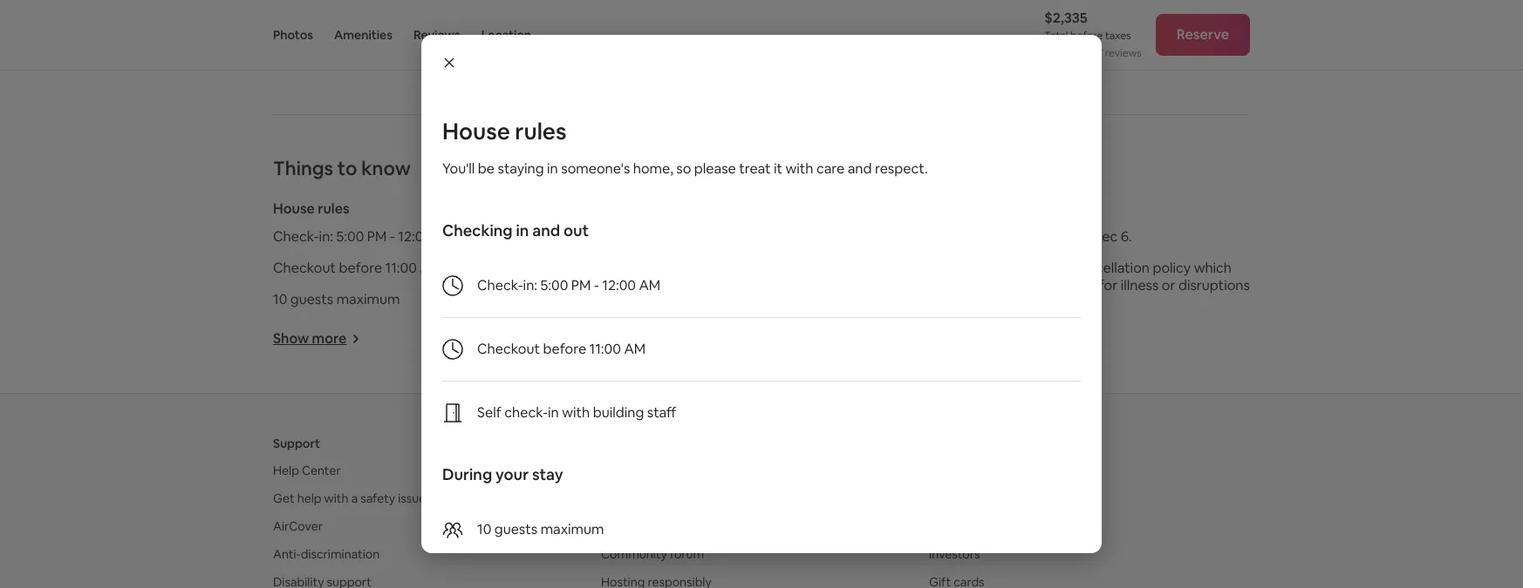 Task type: vqa. For each thing, say whether or not it's contained in the screenshot.
the rightmost with
yes



Task type: describe. For each thing, give the bounding box(es) containing it.
reviews
[[414, 27, 460, 43]]

care
[[817, 160, 845, 178]]

support
[[273, 436, 320, 452]]

rules for staying
[[515, 117, 567, 147]]

carbon monoxide detector not required
[[603, 291, 861, 309]]

highly
[[459, 31, 497, 50]]

things
[[273, 156, 333, 181]]

or
[[1162, 277, 1176, 295]]

0 horizontal spatial 12:00
[[398, 228, 432, 246]]

0 horizontal spatial check-
[[273, 228, 319, 246]]

staff
[[647, 404, 676, 422]]

know
[[361, 156, 411, 181]]

community forum link
[[601, 547, 704, 563]]

building
[[593, 404, 644, 422]]

2 show from the left
[[603, 330, 639, 348]]

applies
[[934, 277, 979, 295]]

monoxide
[[654, 291, 719, 309]]

aircover link
[[273, 519, 323, 535]]

stays
[[467, 52, 500, 71]]

things to know
[[273, 156, 411, 181]]

2 vertical spatial in
[[548, 404, 559, 422]]

to inside superhosts are experienced, highly rated hosts who are committed to providing great stays for guests.
[[348, 52, 362, 71]]

reserve
[[1177, 25, 1229, 44]]

in: inside house rules dialog
[[523, 277, 537, 295]]

check-in: 5:00 pm - 12:00 am inside house rules dialog
[[477, 277, 661, 295]]

policy
[[1153, 259, 1191, 277]]

issue
[[398, 491, 426, 507]]

0 horizontal spatial 10 guests maximum
[[273, 291, 400, 309]]

for inside review the host's full cancellation policy which applies even if you cancel for illness or disruptions caused by covid-19.
[[1099, 277, 1118, 295]]

superhosts
[[273, 31, 346, 50]]

out
[[564, 221, 589, 241]]

1 horizontal spatial with
[[562, 404, 590, 422]]

get help with a safety issue link
[[273, 491, 426, 507]]

investors
[[929, 547, 980, 563]]

0 horizontal spatial checkout before 11:00 am
[[273, 259, 441, 277]]

0 vertical spatial 5:00
[[336, 228, 364, 246]]

house for check-
[[273, 200, 315, 218]]

house rules for in:
[[273, 200, 350, 218]]

before inside house rules dialog
[[543, 340, 586, 359]]

reviews button
[[414, 0, 460, 70]]

1 vertical spatial in
[[516, 221, 529, 241]]

help center link
[[273, 463, 341, 479]]

hosting resources
[[601, 519, 703, 535]]

hosting resources link
[[601, 519, 703, 535]]

if
[[1016, 277, 1025, 295]]

home,
[[633, 160, 673, 178]]

a
[[351, 491, 358, 507]]

treat
[[739, 160, 771, 178]]

checkout inside house rules dialog
[[477, 340, 540, 359]]

before inside $2,335 total before taxes 247 reviews
[[1071, 29, 1103, 43]]

location button
[[481, 0, 532, 70]]

0 vertical spatial with
[[786, 160, 814, 178]]

please
[[694, 160, 736, 178]]

- inside house rules dialog
[[594, 277, 599, 295]]

which
[[1194, 259, 1232, 277]]

247
[[1086, 46, 1103, 60]]

0 horizontal spatial guests
[[290, 291, 333, 309]]

1 horizontal spatial and
[[848, 160, 872, 178]]

maximum inside house rules dialog
[[541, 521, 604, 539]]

required
[[807, 291, 861, 309]]

host's
[[1007, 259, 1047, 277]]

check- inside house rules dialog
[[477, 277, 523, 295]]

help center
[[273, 463, 341, 479]]

committed
[[273, 52, 345, 71]]

detector
[[722, 291, 779, 309]]

hosts
[[538, 31, 573, 50]]

12:00 inside house rules dialog
[[602, 277, 636, 295]]

photos
[[273, 27, 313, 43]]

10 inside house rules dialog
[[477, 521, 491, 539]]

stay
[[532, 465, 563, 485]]

house for you'll
[[442, 117, 510, 147]]

check-
[[505, 404, 548, 422]]

disruptions
[[1179, 277, 1250, 295]]

full
[[1050, 259, 1069, 277]]

self check-in with building staff
[[477, 404, 676, 422]]

hosting
[[601, 519, 645, 535]]

0 horizontal spatial -
[[390, 228, 395, 246]]

you'll
[[442, 160, 475, 178]]

1 show more from the left
[[273, 330, 347, 348]]

total
[[1044, 29, 1068, 43]]

carbon
[[603, 291, 651, 309]]

0 horizontal spatial checkout
[[273, 259, 336, 277]]

staying
[[498, 160, 544, 178]]

community
[[601, 547, 667, 563]]

forum
[[670, 547, 704, 563]]

1 show from the left
[[273, 330, 309, 348]]

great
[[429, 52, 464, 71]]

0 vertical spatial 10
[[273, 291, 287, 309]]

help
[[297, 491, 322, 507]]

help
[[273, 463, 299, 479]]

2 show more button from the left
[[603, 330, 691, 348]]

$2,335
[[1044, 9, 1088, 27]]

your
[[496, 465, 529, 485]]

it
[[774, 160, 783, 178]]

self
[[477, 404, 501, 422]]

during
[[442, 465, 492, 485]]

10 guests maximum inside house rules dialog
[[477, 521, 604, 539]]

0 vertical spatial in
[[547, 160, 558, 178]]

providing
[[365, 52, 426, 71]]

$2,335 total before taxes 247 reviews
[[1044, 9, 1142, 60]]

for inside superhosts are experienced, highly rated hosts who are committed to providing great stays for guests.
[[503, 52, 521, 71]]

1 vertical spatial to
[[337, 156, 357, 181]]

discrimination
[[301, 547, 380, 563]]

amenities
[[334, 27, 393, 43]]



Task type: locate. For each thing, give the bounding box(es) containing it.
cancellation up the
[[965, 228, 1042, 246]]

are right who
[[606, 31, 627, 50]]

you'll be staying in someone's home, so please treat it with care and respect.
[[442, 160, 928, 178]]

2 horizontal spatial with
[[786, 160, 814, 178]]

pm down the know
[[367, 228, 387, 246]]

1 horizontal spatial 11:00
[[589, 340, 621, 359]]

0 vertical spatial guests
[[290, 291, 333, 309]]

1 vertical spatial guests
[[494, 521, 538, 539]]

you
[[1028, 277, 1051, 295]]

house rules up the staying
[[442, 117, 567, 147]]

2 are from the left
[[606, 31, 627, 50]]

to left the know
[[337, 156, 357, 181]]

0 vertical spatial for
[[503, 52, 521, 71]]

illness
[[1121, 277, 1159, 295]]

in:
[[319, 228, 333, 246], [523, 277, 537, 295]]

review
[[934, 259, 979, 277]]

check-in: 5:00 pm - 12:00 am
[[273, 228, 456, 246], [477, 277, 661, 295]]

0 vertical spatial house
[[442, 117, 510, 147]]

0 horizontal spatial for
[[503, 52, 521, 71]]

1 horizontal spatial more
[[642, 330, 677, 348]]

1 horizontal spatial house rules
[[442, 117, 567, 147]]

1 vertical spatial 10
[[477, 521, 491, 539]]

rules up the staying
[[515, 117, 567, 147]]

cancellation down the dec
[[1072, 259, 1150, 277]]

0 vertical spatial house rules
[[442, 117, 567, 147]]

who
[[576, 31, 603, 50]]

experienced,
[[372, 31, 456, 50]]

0 vertical spatial rules
[[515, 117, 567, 147]]

0 horizontal spatial and
[[532, 221, 560, 241]]

someone's
[[561, 160, 630, 178]]

pm left carbon
[[571, 277, 591, 295]]

show more
[[273, 330, 347, 348], [603, 330, 677, 348]]

in right the staying
[[547, 160, 558, 178]]

get
[[273, 491, 295, 507]]

0 horizontal spatial in:
[[319, 228, 333, 246]]

for down rated
[[503, 52, 521, 71]]

in: down the things to know
[[319, 228, 333, 246]]

house inside house rules dialog
[[442, 117, 510, 147]]

1 vertical spatial checkout before 11:00 am
[[477, 340, 646, 359]]

1 horizontal spatial check-in: 5:00 pm - 12:00 am
[[477, 277, 661, 295]]

12:00 left checking
[[398, 228, 432, 246]]

0 vertical spatial 10 guests maximum
[[273, 291, 400, 309]]

0 horizontal spatial are
[[349, 31, 369, 50]]

house
[[442, 117, 510, 147], [273, 200, 315, 218]]

in right checking
[[516, 221, 529, 241]]

1 horizontal spatial show more
[[603, 330, 677, 348]]

1 horizontal spatial house
[[442, 117, 510, 147]]

rules down the things to know
[[318, 200, 350, 218]]

1 horizontal spatial guests
[[494, 521, 538, 539]]

0 vertical spatial -
[[390, 228, 395, 246]]

house rules
[[442, 117, 567, 147], [273, 200, 350, 218]]

check-in: 5:00 pm - 12:00 am down the know
[[273, 228, 456, 246]]

0 vertical spatial and
[[848, 160, 872, 178]]

are up the providing
[[349, 31, 369, 50]]

cancellation inside review the host's full cancellation policy which applies even if you cancel for illness or disruptions caused by covid-19.
[[1072, 259, 1150, 277]]

1 horizontal spatial in:
[[523, 277, 537, 295]]

0 horizontal spatial 5:00
[[336, 228, 364, 246]]

rated
[[500, 31, 535, 50]]

with right it
[[786, 160, 814, 178]]

1 vertical spatial pm
[[571, 277, 591, 295]]

house rules for be
[[442, 117, 567, 147]]

be
[[478, 160, 495, 178]]

with
[[786, 160, 814, 178], [562, 404, 590, 422], [324, 491, 349, 507]]

10
[[273, 291, 287, 309], [477, 521, 491, 539]]

2 vertical spatial with
[[324, 491, 349, 507]]

1 horizontal spatial show more button
[[603, 330, 691, 348]]

with left the a
[[324, 491, 349, 507]]

1 horizontal spatial 5:00
[[541, 277, 568, 295]]

caused
[[934, 294, 980, 312]]

house rules dialog
[[421, 35, 1102, 589]]

2 more from the left
[[642, 330, 677, 348]]

1 horizontal spatial rules
[[515, 117, 567, 147]]

anti-discrimination
[[273, 547, 380, 563]]

-
[[390, 228, 395, 246], [594, 277, 599, 295]]

0 vertical spatial to
[[348, 52, 362, 71]]

1 horizontal spatial pm
[[571, 277, 591, 295]]

1 vertical spatial house
[[273, 200, 315, 218]]

5:00 down the things to know
[[336, 228, 364, 246]]

for left illness
[[1099, 277, 1118, 295]]

1 horizontal spatial 10 guests maximum
[[477, 521, 604, 539]]

am
[[435, 228, 456, 246], [420, 259, 441, 277], [639, 277, 661, 295], [624, 340, 646, 359]]

cancellation
[[965, 228, 1042, 246], [1072, 259, 1150, 277]]

safety
[[361, 491, 395, 507]]

1 vertical spatial rules
[[318, 200, 350, 218]]

0 horizontal spatial show
[[273, 330, 309, 348]]

and
[[848, 160, 872, 178], [532, 221, 560, 241]]

0 horizontal spatial more
[[312, 330, 347, 348]]

1 vertical spatial checkout
[[477, 340, 540, 359]]

house up be
[[442, 117, 510, 147]]

0 vertical spatial 12:00
[[398, 228, 432, 246]]

1 vertical spatial 10 guests maximum
[[477, 521, 604, 539]]

cancel
[[1054, 277, 1096, 295]]

0 horizontal spatial rules
[[318, 200, 350, 218]]

dec
[[1092, 228, 1118, 246]]

0 vertical spatial checkout before 11:00 am
[[273, 259, 441, 277]]

2 show more from the left
[[603, 330, 677, 348]]

with left building
[[562, 404, 590, 422]]

0 horizontal spatial with
[[324, 491, 349, 507]]

1 horizontal spatial for
[[1099, 277, 1118, 295]]

to down amenities
[[348, 52, 362, 71]]

11:00 inside house rules dialog
[[589, 340, 621, 359]]

are
[[349, 31, 369, 50], [606, 31, 627, 50]]

in up stay
[[548, 404, 559, 422]]

check- down things
[[273, 228, 319, 246]]

rules inside dialog
[[515, 117, 567, 147]]

1 horizontal spatial are
[[606, 31, 627, 50]]

house down things
[[273, 200, 315, 218]]

0 vertical spatial check-in: 5:00 pm - 12:00 am
[[273, 228, 456, 246]]

and right care
[[848, 160, 872, 178]]

free cancellation before dec 6.
[[934, 228, 1132, 246]]

1 vertical spatial and
[[532, 221, 560, 241]]

more
[[312, 330, 347, 348], [642, 330, 677, 348]]

anti-
[[273, 547, 301, 563]]

0 horizontal spatial check-in: 5:00 pm - 12:00 am
[[273, 228, 456, 246]]

location
[[481, 27, 532, 43]]

1 horizontal spatial cancellation
[[1072, 259, 1150, 277]]

guests inside house rules dialog
[[494, 521, 538, 539]]

so
[[676, 160, 691, 178]]

center
[[302, 463, 341, 479]]

0 horizontal spatial pm
[[367, 228, 387, 246]]

respect.
[[875, 160, 928, 178]]

1 horizontal spatial checkout before 11:00 am
[[477, 340, 646, 359]]

house rules inside dialog
[[442, 117, 567, 147]]

1 horizontal spatial -
[[594, 277, 599, 295]]

5:00 inside house rules dialog
[[541, 277, 568, 295]]

1 horizontal spatial checkout
[[477, 340, 540, 359]]

- left carbon
[[594, 277, 599, 295]]

1 vertical spatial 5:00
[[541, 277, 568, 295]]

guests
[[290, 291, 333, 309], [494, 521, 538, 539]]

1 horizontal spatial 10
[[477, 521, 491, 539]]

review the host's full cancellation policy which applies even if you cancel for illness or disruptions caused by covid-19.
[[934, 259, 1250, 312]]

rules for 5:00
[[318, 200, 350, 218]]

reserve button
[[1156, 14, 1250, 56]]

in: down checking in and out at the left top of page
[[523, 277, 537, 295]]

1 horizontal spatial show
[[603, 330, 639, 348]]

0 horizontal spatial cancellation
[[965, 228, 1042, 246]]

checkout
[[273, 259, 336, 277], [477, 340, 540, 359]]

and left out
[[532, 221, 560, 241]]

0 vertical spatial checkout
[[273, 259, 336, 277]]

free
[[934, 228, 962, 246]]

12:00 left monoxide
[[602, 277, 636, 295]]

0 horizontal spatial show more
[[273, 330, 347, 348]]

show
[[273, 330, 309, 348], [603, 330, 639, 348]]

check-in: 5:00 pm - 12:00 am down out
[[477, 277, 661, 295]]

1 horizontal spatial 12:00
[[602, 277, 636, 295]]

0 horizontal spatial house rules
[[273, 200, 350, 218]]

1 vertical spatial 12:00
[[602, 277, 636, 295]]

guests.
[[524, 52, 571, 71]]

1 are from the left
[[349, 31, 369, 50]]

- down the know
[[390, 228, 395, 246]]

1 vertical spatial in:
[[523, 277, 537, 295]]

before
[[1071, 29, 1103, 43], [1046, 228, 1089, 246], [339, 259, 382, 277], [543, 340, 586, 359]]

1 vertical spatial for
[[1099, 277, 1118, 295]]

0 vertical spatial cancellation
[[965, 228, 1042, 246]]

community forum
[[601, 547, 704, 563]]

0 vertical spatial maximum
[[336, 291, 400, 309]]

superhosts are experienced, highly rated hosts who are committed to providing great stays for guests.
[[273, 31, 627, 71]]

check-
[[273, 228, 319, 246], [477, 277, 523, 295]]

5:00 down out
[[541, 277, 568, 295]]

resources
[[648, 519, 703, 535]]

0 horizontal spatial maximum
[[336, 291, 400, 309]]

the
[[982, 259, 1004, 277]]

1 horizontal spatial maximum
[[541, 521, 604, 539]]

1 vertical spatial house rules
[[273, 200, 350, 218]]

1 vertical spatial with
[[562, 404, 590, 422]]

0 vertical spatial in:
[[319, 228, 333, 246]]

pm inside house rules dialog
[[571, 277, 591, 295]]

1 vertical spatial maximum
[[541, 521, 604, 539]]

anti-discrimination link
[[273, 547, 380, 563]]

checking in and out
[[442, 221, 589, 241]]

1 vertical spatial check-
[[477, 277, 523, 295]]

1 horizontal spatial check-
[[477, 277, 523, 295]]

1 show more button from the left
[[273, 330, 361, 348]]

0 horizontal spatial 11:00
[[385, 259, 417, 277]]

0 vertical spatial 11:00
[[385, 259, 417, 277]]

0 horizontal spatial show more button
[[273, 330, 361, 348]]

0 horizontal spatial house
[[273, 200, 315, 218]]

not
[[782, 291, 804, 309]]

aircover
[[273, 519, 323, 535]]

taxes
[[1105, 29, 1131, 43]]

reviews
[[1105, 46, 1142, 60]]

6.
[[1121, 228, 1132, 246]]

check- down checking in and out at the left top of page
[[477, 277, 523, 295]]

11:00
[[385, 259, 417, 277], [589, 340, 621, 359]]

0 horizontal spatial 10
[[273, 291, 287, 309]]

to
[[348, 52, 362, 71], [337, 156, 357, 181]]

maximum
[[336, 291, 400, 309], [541, 521, 604, 539]]

even
[[982, 277, 1013, 295]]

for
[[503, 52, 521, 71], [1099, 277, 1118, 295]]

investors link
[[929, 547, 980, 563]]

covid-
[[1002, 294, 1051, 312]]

checkout before 11:00 am inside house rules dialog
[[477, 340, 646, 359]]

1 vertical spatial check-in: 5:00 pm - 12:00 am
[[477, 277, 661, 295]]

0 vertical spatial pm
[[367, 228, 387, 246]]

checking
[[442, 221, 513, 241]]

1 vertical spatial 11:00
[[589, 340, 621, 359]]

house rules down things
[[273, 200, 350, 218]]

1 vertical spatial cancellation
[[1072, 259, 1150, 277]]

during your stay
[[442, 465, 563, 485]]

1 vertical spatial -
[[594, 277, 599, 295]]

1 more from the left
[[312, 330, 347, 348]]

0 vertical spatial check-
[[273, 228, 319, 246]]



